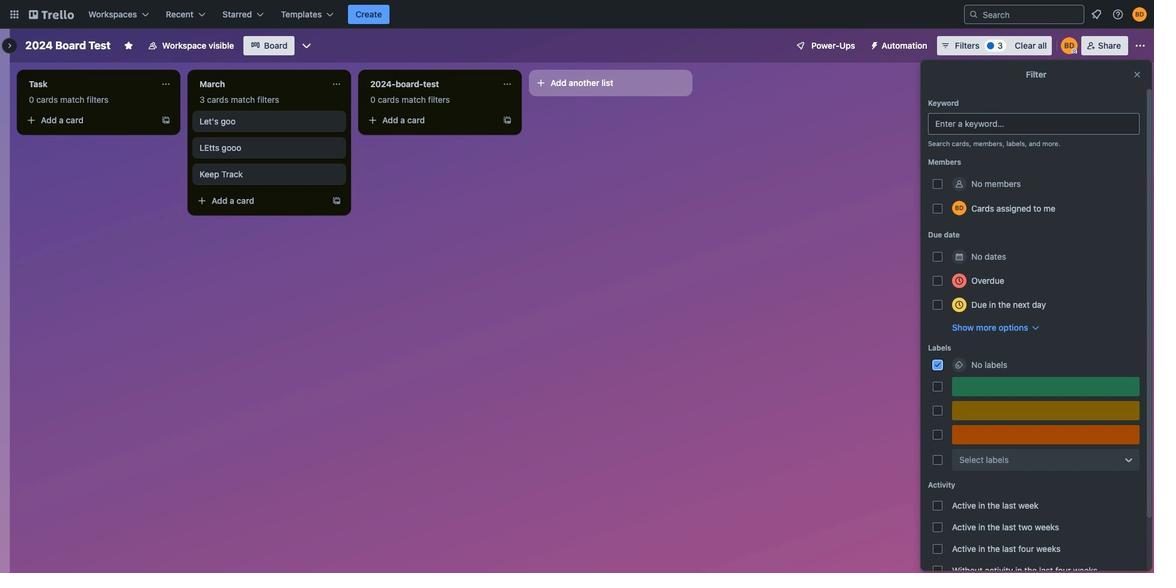 Task type: locate. For each thing, give the bounding box(es) containing it.
Enter a keyword… text field
[[928, 113, 1140, 135]]

None text field
[[22, 75, 156, 94]]

barb dwyer (barbdwyer3) image
[[1133, 7, 1147, 22], [1061, 37, 1078, 54], [952, 201, 967, 215]]

create from template… image
[[161, 115, 171, 125], [503, 115, 512, 125], [332, 196, 342, 206]]

barb dwyer (barbdwyer3) image inside primary element
[[1133, 7, 1147, 22]]

Search field
[[979, 6, 1084, 23]]

1 horizontal spatial create from template… image
[[332, 196, 342, 206]]

search image
[[969, 10, 979, 19]]

customize views image
[[301, 40, 313, 52]]

None text field
[[192, 75, 327, 94], [363, 75, 498, 94], [192, 75, 327, 94], [363, 75, 498, 94]]

0 vertical spatial barb dwyer (barbdwyer3) image
[[1133, 7, 1147, 22]]

0 horizontal spatial create from template… image
[[161, 115, 171, 125]]

2 horizontal spatial barb dwyer (barbdwyer3) image
[[1133, 7, 1147, 22]]

color: green, title: none element
[[952, 377, 1140, 396]]

back to home image
[[29, 5, 74, 24]]

this member is an admin of this board. image
[[1072, 49, 1077, 54]]

0 horizontal spatial barb dwyer (barbdwyer3) image
[[952, 201, 967, 215]]

1 vertical spatial barb dwyer (barbdwyer3) image
[[1061, 37, 1078, 54]]

Board name text field
[[19, 36, 117, 55]]

open information menu image
[[1112, 8, 1124, 20]]

2 horizontal spatial create from template… image
[[503, 115, 512, 125]]

1 horizontal spatial barb dwyer (barbdwyer3) image
[[1061, 37, 1078, 54]]



Task type: vqa. For each thing, say whether or not it's contained in the screenshot.
Customize views icon
yes



Task type: describe. For each thing, give the bounding box(es) containing it.
color: orange, title: none element
[[952, 425, 1140, 444]]

color: yellow, title: none element
[[952, 401, 1140, 420]]

primary element
[[0, 0, 1154, 29]]

2 vertical spatial barb dwyer (barbdwyer3) image
[[952, 201, 967, 215]]

0 notifications image
[[1090, 7, 1104, 22]]

star or unstar board image
[[124, 41, 133, 51]]

close popover image
[[1133, 70, 1142, 79]]

sm image
[[865, 36, 882, 53]]

show menu image
[[1135, 40, 1147, 52]]



